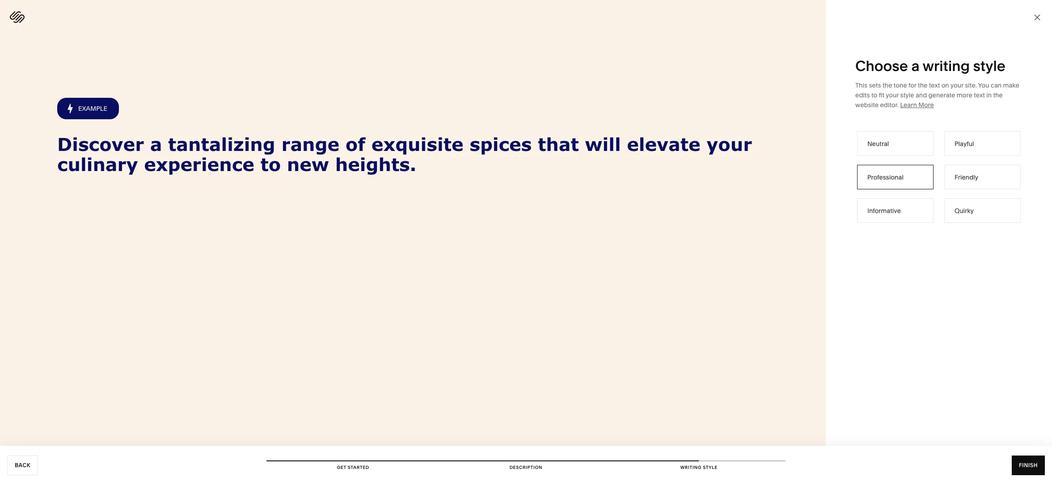 Task type: describe. For each thing, give the bounding box(es) containing it.
get started
[[337, 466, 369, 470]]

style inside this sets the tone for the text on your site. you can make edits to fit your style and generate more text in the website editor.
[[900, 91, 914, 99]]

informative
[[868, 207, 901, 215]]

culinary
[[57, 153, 138, 175]]

heights.
[[335, 153, 416, 175]]

choose
[[855, 57, 908, 75]]

finish
[[1019, 462, 1038, 469]]

tantalizing
[[168, 133, 275, 155]]

this
[[855, 81, 868, 89]]

and
[[916, 91, 927, 99]]

quirky button
[[944, 199, 1021, 223]]

tone
[[894, 81, 907, 89]]

description
[[510, 466, 543, 470]]

0 horizontal spatial text
[[929, 81, 940, 89]]

informative button
[[857, 199, 934, 223]]

finish button
[[1012, 456, 1045, 476]]

to inside discover a tantalizing range of exquisite spices that will elevate your culinary experience to new heights.
[[260, 153, 281, 175]]

back
[[15, 462, 30, 469]]

will
[[585, 133, 621, 155]]

this sets the tone for the text on your site. you can make edits to fit your style and generate more text in the website editor.
[[855, 81, 1020, 109]]

fit
[[879, 91, 885, 99]]

elevate
[[627, 133, 701, 155]]

spices
[[470, 133, 532, 155]]

learn
[[900, 101, 917, 109]]

playful
[[955, 140, 974, 148]]

new
[[287, 153, 329, 175]]

example
[[78, 105, 107, 113]]

professional button
[[857, 165, 934, 190]]

2 vertical spatial style
[[703, 466, 718, 470]]

a for writing
[[912, 57, 920, 75]]

generate
[[929, 91, 955, 99]]

professional
[[868, 173, 904, 181]]

site.
[[965, 81, 977, 89]]

sets
[[869, 81, 881, 89]]

to inside this sets the tone for the text on your site. you can make edits to fit your style and generate more text in the website editor.
[[872, 91, 877, 99]]

your inside discover a tantalizing range of exquisite spices that will elevate your culinary experience to new heights.
[[707, 133, 752, 155]]

writing
[[923, 57, 970, 75]]

1 vertical spatial your
[[886, 91, 899, 99]]

for
[[909, 81, 917, 89]]

neutral
[[868, 140, 889, 148]]

started
[[348, 466, 369, 470]]

edits
[[855, 91, 870, 99]]

1 horizontal spatial the
[[918, 81, 928, 89]]

more
[[919, 101, 934, 109]]



Task type: locate. For each thing, give the bounding box(es) containing it.
0 horizontal spatial a
[[150, 133, 162, 155]]

2 vertical spatial your
[[707, 133, 752, 155]]

the right in
[[993, 91, 1003, 99]]

the up and
[[918, 81, 928, 89]]

get
[[337, 466, 346, 470]]

1 vertical spatial style
[[900, 91, 914, 99]]

learn more
[[900, 101, 934, 109]]

style right writing
[[703, 466, 718, 470]]

1 horizontal spatial your
[[886, 91, 899, 99]]

1 horizontal spatial style
[[900, 91, 914, 99]]

more
[[957, 91, 973, 99]]

text left in
[[974, 91, 985, 99]]

that
[[538, 133, 579, 155]]

style up you
[[973, 57, 1006, 75]]

1 vertical spatial to
[[260, 153, 281, 175]]

in
[[987, 91, 992, 99]]

2 horizontal spatial the
[[993, 91, 1003, 99]]

a inside discover a tantalizing range of exquisite spices that will elevate your culinary experience to new heights.
[[150, 133, 162, 155]]

0 horizontal spatial style
[[703, 466, 718, 470]]

a
[[912, 57, 920, 75], [150, 133, 162, 155]]

on
[[942, 81, 949, 89]]

quirky
[[955, 207, 974, 215]]

1 vertical spatial a
[[150, 133, 162, 155]]

writing style
[[680, 466, 718, 470]]

choose a writing style
[[855, 57, 1006, 75]]

1 horizontal spatial text
[[974, 91, 985, 99]]

to left new
[[260, 153, 281, 175]]

1 horizontal spatial to
[[872, 91, 877, 99]]

style up learn
[[900, 91, 914, 99]]

2 horizontal spatial style
[[973, 57, 1006, 75]]

0 horizontal spatial the
[[883, 81, 892, 89]]

range
[[282, 133, 339, 155]]

0 vertical spatial to
[[872, 91, 877, 99]]

of
[[346, 133, 365, 155]]

back button
[[7, 456, 38, 476]]

exquisite
[[372, 133, 464, 155]]

to left the fit
[[872, 91, 877, 99]]

your
[[951, 81, 964, 89], [886, 91, 899, 99], [707, 133, 752, 155]]

learn more link
[[900, 101, 934, 109]]

experience
[[144, 153, 254, 175]]

2 horizontal spatial your
[[951, 81, 964, 89]]

the
[[883, 81, 892, 89], [918, 81, 928, 89], [993, 91, 1003, 99]]

the up the fit
[[883, 81, 892, 89]]

a for tantalizing
[[150, 133, 162, 155]]

1 horizontal spatial a
[[912, 57, 920, 75]]

friendly
[[955, 173, 979, 181]]

discover a tantalizing range of exquisite spices that will elevate your culinary experience to new heights.
[[57, 133, 752, 175]]

can
[[991, 81, 1002, 89]]

0 vertical spatial your
[[951, 81, 964, 89]]

text left on
[[929, 81, 940, 89]]

style
[[973, 57, 1006, 75], [900, 91, 914, 99], [703, 466, 718, 470]]

1 vertical spatial text
[[974, 91, 985, 99]]

to
[[872, 91, 877, 99], [260, 153, 281, 175]]

discover
[[57, 133, 144, 155]]

0 vertical spatial style
[[973, 57, 1006, 75]]

website
[[855, 101, 879, 109]]

you
[[978, 81, 989, 89]]

writing
[[680, 466, 702, 470]]

make
[[1003, 81, 1020, 89]]

0 vertical spatial text
[[929, 81, 940, 89]]

0 horizontal spatial to
[[260, 153, 281, 175]]

0 horizontal spatial your
[[707, 133, 752, 155]]

neutral button
[[857, 131, 934, 156]]

editor.
[[880, 101, 899, 109]]

text
[[929, 81, 940, 89], [974, 91, 985, 99]]

playful button
[[944, 131, 1021, 156]]

0 vertical spatial a
[[912, 57, 920, 75]]

friendly button
[[944, 165, 1021, 190]]



Task type: vqa. For each thing, say whether or not it's contained in the screenshot.
Line Height text field
no



